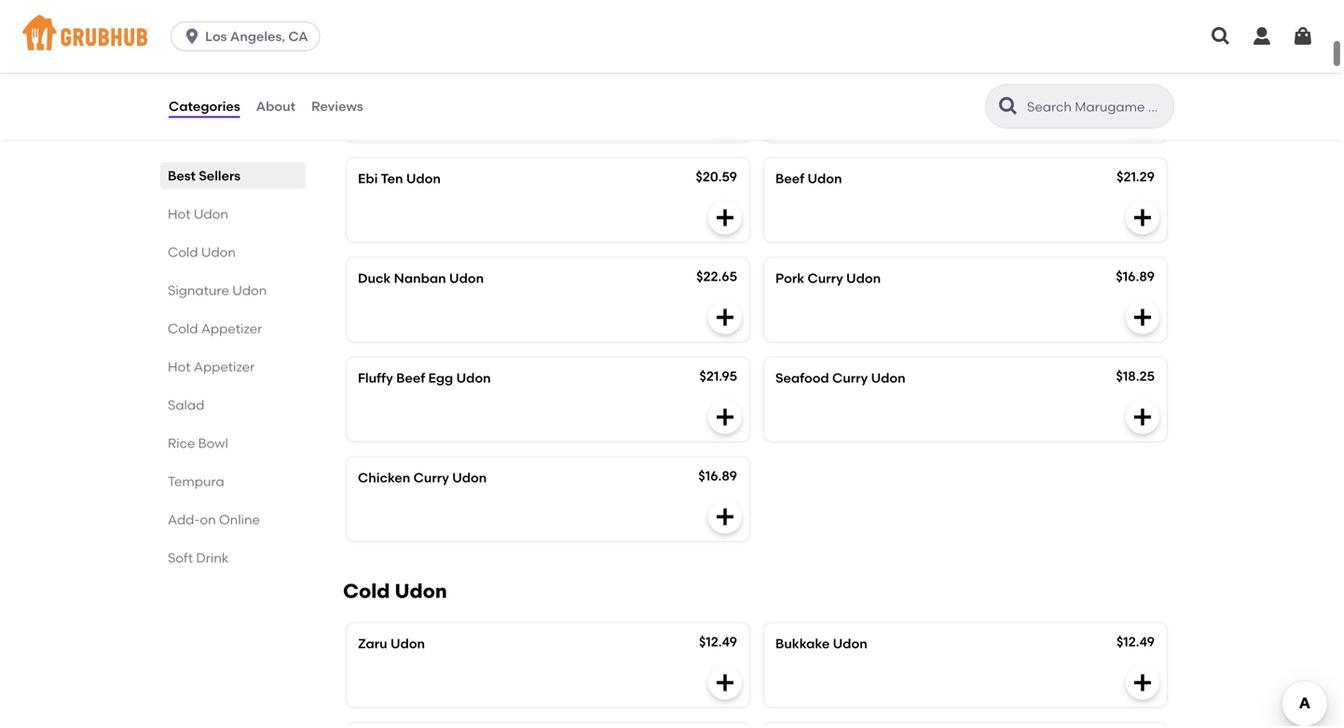 Task type: describe. For each thing, give the bounding box(es) containing it.
hot for hot appetizer
[[168, 359, 191, 375]]

about
[[256, 98, 296, 114]]

appetizer for hot appetizer
[[194, 359, 255, 375]]

$16.89 for chicken curry udon
[[699, 468, 738, 484]]

hot for hot sansai udon
[[358, 71, 381, 87]]

sellers
[[199, 168, 241, 184]]

svg image for $12.49
[[714, 672, 737, 694]]

on
[[200, 512, 216, 528]]

seafood curry udon
[[776, 370, 906, 386]]

rice bowl
[[168, 435, 228, 451]]

$17.75
[[1120, 69, 1155, 85]]

reviews
[[312, 98, 363, 114]]

1 horizontal spatial beef
[[776, 171, 805, 186]]

reviews button
[[311, 73, 364, 140]]

add-
[[168, 512, 200, 528]]

1 vertical spatial cold udon
[[343, 579, 447, 603]]

curry for pork
[[808, 270, 844, 286]]

svg image for $17.75
[[1132, 107, 1154, 129]]

beef udon
[[776, 171, 843, 186]]

svg image for $16.89
[[1132, 306, 1154, 329]]

$12.49 for bukkake udon
[[1117, 634, 1155, 650]]

$22.65
[[697, 268, 738, 284]]

$12.49 for zaru udon
[[699, 634, 738, 650]]

ebi
[[358, 171, 378, 186]]

sansai
[[384, 71, 427, 87]]

ebi ten udon
[[358, 171, 441, 186]]

categories button
[[168, 73, 241, 140]]

soft drink
[[168, 550, 229, 566]]

salad
[[168, 397, 204, 413]]

2 vertical spatial cold
[[343, 579, 390, 603]]

hot for hot udon
[[168, 206, 191, 222]]

add-on online
[[168, 512, 260, 528]]

svg image for chicken curry udon
[[714, 506, 737, 528]]

hot sansai udon
[[358, 71, 465, 87]]

soft
[[168, 550, 193, 566]]

rice
[[168, 435, 195, 451]]

fluffy beef egg udon
[[358, 370, 491, 386]]

angeles,
[[230, 28, 285, 44]]

hot appetizer
[[168, 359, 255, 375]]

egg
[[429, 370, 453, 386]]

best
[[168, 168, 196, 184]]

svg image for $21.29
[[1132, 206, 1154, 229]]

chicken for chicken tempura udon
[[776, 71, 828, 87]]

signature udon
[[168, 283, 267, 298]]

cold appetizer
[[168, 321, 262, 337]]

nanban
[[394, 270, 446, 286]]

appetizer for cold appetizer
[[201, 321, 262, 337]]

$16.89 for pork curry udon
[[1117, 268, 1155, 284]]

bukkake udon
[[776, 636, 868, 652]]

online
[[219, 512, 260, 528]]

svg image for bukkake udon
[[1132, 672, 1154, 694]]

signature
[[168, 283, 229, 298]]

duck
[[358, 270, 391, 286]]

zaru
[[358, 636, 388, 652]]

1 horizontal spatial tempura
[[831, 71, 888, 87]]

curry for seafood
[[833, 370, 868, 386]]

categories
[[169, 98, 240, 114]]

bukkake
[[776, 636, 830, 652]]

0 vertical spatial cold udon
[[168, 244, 236, 260]]

search icon image
[[998, 95, 1020, 117]]



Task type: locate. For each thing, give the bounding box(es) containing it.
$16.89
[[1117, 268, 1155, 284], [699, 468, 738, 484]]

ca
[[288, 28, 308, 44]]

appetizer
[[201, 321, 262, 337], [194, 359, 255, 375]]

ten
[[381, 171, 403, 186]]

los angeles, ca button
[[171, 21, 328, 51]]

1 vertical spatial $16.89
[[699, 468, 738, 484]]

beef right $20.59
[[776, 171, 805, 186]]

2 $12.49 from the left
[[1117, 634, 1155, 650]]

0 horizontal spatial $16.89
[[699, 468, 738, 484]]

los angeles, ca
[[205, 28, 308, 44]]

chicken tempura udon
[[776, 71, 926, 87]]

udon
[[431, 71, 465, 87], [891, 71, 926, 87], [406, 171, 441, 186], [808, 171, 843, 186], [194, 206, 228, 222], [201, 244, 236, 260], [449, 270, 484, 286], [847, 270, 881, 286], [232, 283, 267, 298], [457, 370, 491, 386], [871, 370, 906, 386], [452, 470, 487, 486], [395, 579, 447, 603], [391, 636, 425, 652], [833, 636, 868, 652]]

1 horizontal spatial $16.89
[[1117, 268, 1155, 284]]

0 horizontal spatial $18.25
[[699, 69, 738, 85]]

0 vertical spatial cold
[[168, 244, 198, 260]]

1 horizontal spatial $18.25
[[1117, 368, 1155, 384]]

0 vertical spatial $18.25
[[699, 69, 738, 85]]

cold udon up zaru udon
[[343, 579, 447, 603]]

1 vertical spatial chicken
[[358, 470, 411, 486]]

1 vertical spatial cold
[[168, 321, 198, 337]]

svg image for $20.59
[[714, 206, 737, 229]]

tempura
[[831, 71, 888, 87], [168, 474, 224, 490]]

svg image
[[1210, 25, 1233, 48], [1292, 25, 1315, 48], [1132, 107, 1154, 129], [714, 206, 737, 229], [1132, 206, 1154, 229], [1132, 306, 1154, 329], [714, 406, 737, 428], [714, 672, 737, 694]]

bowl
[[198, 435, 228, 451]]

0 vertical spatial chicken
[[776, 71, 828, 87]]

$20.59
[[696, 169, 738, 184]]

pork
[[776, 270, 805, 286]]

hot left sansai
[[358, 71, 381, 87]]

0 horizontal spatial chicken
[[358, 470, 411, 486]]

cold down hot udon
[[168, 244, 198, 260]]

appetizer down cold appetizer
[[194, 359, 255, 375]]

0 vertical spatial appetizer
[[201, 321, 262, 337]]

curry
[[808, 270, 844, 286], [833, 370, 868, 386], [414, 470, 449, 486]]

$12.49
[[699, 634, 738, 650], [1117, 634, 1155, 650]]

svg image for seafood curry udon
[[1132, 406, 1154, 428]]

0 horizontal spatial cold udon
[[168, 244, 236, 260]]

0 vertical spatial hot
[[358, 71, 381, 87]]

cold
[[168, 244, 198, 260], [168, 321, 198, 337], [343, 579, 390, 603]]

1 vertical spatial $18.25
[[1117, 368, 1155, 384]]

$21.29
[[1117, 169, 1155, 184]]

2 vertical spatial hot
[[168, 359, 191, 375]]

seafood
[[776, 370, 830, 386]]

hot up salad
[[168, 359, 191, 375]]

Search Marugame Monzo search field
[[1026, 98, 1168, 116]]

chicken curry udon
[[358, 470, 487, 486]]

$18.25
[[699, 69, 738, 85], [1117, 368, 1155, 384]]

drink
[[196, 550, 229, 566]]

cold udon
[[168, 244, 236, 260], [343, 579, 447, 603]]

zaru udon
[[358, 636, 425, 652]]

1 vertical spatial tempura
[[168, 474, 224, 490]]

svg image for duck nanban udon
[[714, 306, 737, 329]]

pork curry udon
[[776, 270, 881, 286]]

1 vertical spatial appetizer
[[194, 359, 255, 375]]

los
[[205, 28, 227, 44]]

svg image for $21.95
[[714, 406, 737, 428]]

beef
[[776, 171, 805, 186], [396, 370, 425, 386]]

0 vertical spatial beef
[[776, 171, 805, 186]]

1 horizontal spatial cold udon
[[343, 579, 447, 603]]

best sellers
[[168, 168, 241, 184]]

duck nanban udon
[[358, 270, 484, 286]]

svg image inside los angeles, ca button
[[183, 27, 202, 46]]

cold up zaru
[[343, 579, 390, 603]]

0 vertical spatial tempura
[[831, 71, 888, 87]]

beef left egg
[[396, 370, 425, 386]]

2 vertical spatial curry
[[414, 470, 449, 486]]

hot udon
[[168, 206, 228, 222]]

chicken for chicken curry udon
[[358, 470, 411, 486]]

1 $12.49 from the left
[[699, 634, 738, 650]]

svg image
[[1251, 25, 1274, 48], [183, 27, 202, 46], [714, 306, 737, 329], [1132, 406, 1154, 428], [714, 506, 737, 528], [1132, 672, 1154, 694]]

1 vertical spatial hot
[[168, 206, 191, 222]]

cold udon up signature
[[168, 244, 236, 260]]

hot
[[358, 71, 381, 87], [168, 206, 191, 222], [168, 359, 191, 375]]

fluffy
[[358, 370, 393, 386]]

1 horizontal spatial $12.49
[[1117, 634, 1155, 650]]

chicken
[[776, 71, 828, 87], [358, 470, 411, 486]]

0 horizontal spatial beef
[[396, 370, 425, 386]]

appetizer down signature udon
[[201, 321, 262, 337]]

cold down signature
[[168, 321, 198, 337]]

0 vertical spatial $16.89
[[1117, 268, 1155, 284]]

0 horizontal spatial $12.49
[[699, 634, 738, 650]]

1 vertical spatial beef
[[396, 370, 425, 386]]

1 vertical spatial curry
[[833, 370, 868, 386]]

hot down best
[[168, 206, 191, 222]]

0 horizontal spatial tempura
[[168, 474, 224, 490]]

curry for chicken
[[414, 470, 449, 486]]

1 horizontal spatial chicken
[[776, 71, 828, 87]]

0 vertical spatial curry
[[808, 270, 844, 286]]

about button
[[255, 73, 297, 140]]

main navigation navigation
[[0, 0, 1343, 73]]

$21.95
[[700, 368, 738, 384]]



Task type: vqa. For each thing, say whether or not it's contained in the screenshot.
Reliable Chinese take out. Not the best but reliable. ago
no



